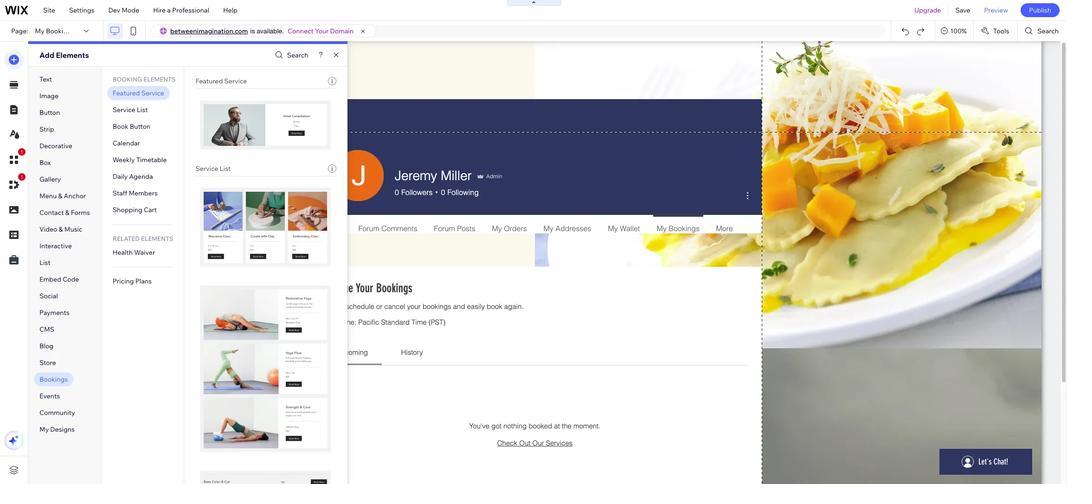 Task type: vqa. For each thing, say whether or not it's contained in the screenshot.
container
no



Task type: describe. For each thing, give the bounding box(es) containing it.
connect
[[288, 27, 314, 35]]

is available. connect your domain
[[250, 27, 354, 35]]

elements for related elements
[[141, 235, 173, 243]]

1 for 2nd 1 "button" from the bottom
[[20, 149, 23, 155]]

related
[[113, 235, 140, 243]]

0 horizontal spatial featured
[[113, 89, 140, 97]]

a
[[167, 6, 171, 14]]

staff members
[[113, 189, 158, 198]]

book
[[113, 123, 128, 131]]

1 for first 1 "button" from the bottom of the page
[[20, 174, 23, 180]]

100% button
[[936, 21, 973, 41]]

staff
[[113, 189, 127, 198]]

health waiver
[[113, 249, 155, 257]]

domain
[[330, 27, 354, 35]]

shopping
[[113, 206, 142, 214]]

my bookings
[[35, 27, 74, 35]]

100%
[[950, 27, 967, 35]]

strip
[[39, 125, 54, 134]]

video
[[39, 226, 57, 234]]

& for contact
[[65, 209, 69, 217]]

& for video
[[59, 226, 63, 234]]

hire
[[153, 6, 166, 14]]

your
[[315, 27, 329, 35]]

contact & forms
[[39, 209, 90, 217]]

available.
[[257, 27, 284, 35]]

booking
[[113, 76, 142, 83]]

pricing plans
[[113, 277, 152, 286]]

professional
[[172, 6, 209, 14]]

dev mode
[[108, 6, 139, 14]]

members
[[129, 189, 158, 198]]

video & music
[[39, 226, 82, 234]]

waiver
[[134, 249, 155, 257]]

menu & anchor
[[39, 192, 86, 200]]

2 1 button from the top
[[4, 174, 26, 195]]

preview button
[[977, 0, 1015, 20]]

add elements
[[39, 51, 89, 60]]

dev
[[108, 6, 120, 14]]

elements
[[56, 51, 89, 60]]

site
[[43, 6, 55, 14]]

shopping cart
[[113, 206, 157, 214]]

my for my designs
[[39, 426, 49, 434]]

daily
[[113, 173, 128, 181]]

booking elements
[[113, 76, 176, 83]]

music
[[64, 226, 82, 234]]

mode
[[122, 6, 139, 14]]

is
[[250, 27, 255, 35]]

calendar
[[113, 139, 140, 148]]

2 horizontal spatial list
[[220, 165, 231, 173]]

1 vertical spatial search button
[[273, 48, 308, 62]]

1 vertical spatial service list
[[196, 165, 231, 173]]

pricing
[[113, 277, 134, 286]]

designs
[[50, 426, 75, 434]]

forms
[[71, 209, 90, 217]]

1 vertical spatial bookings
[[39, 376, 68, 384]]

store
[[39, 359, 56, 368]]

0 horizontal spatial list
[[39, 259, 50, 267]]

0 vertical spatial list
[[137, 106, 148, 114]]

cart
[[144, 206, 157, 214]]

1 horizontal spatial featured service
[[196, 77, 247, 85]]

daily agenda
[[113, 173, 153, 181]]

box
[[39, 159, 51, 167]]

book button
[[113, 123, 150, 131]]

0 horizontal spatial button
[[39, 109, 60, 117]]

1 horizontal spatial search
[[1038, 27, 1059, 35]]



Task type: locate. For each thing, give the bounding box(es) containing it.
community
[[39, 409, 75, 418]]

& left forms
[[65, 209, 69, 217]]

text
[[39, 75, 52, 84]]

list
[[137, 106, 148, 114], [220, 165, 231, 173], [39, 259, 50, 267]]

1 button left menu
[[4, 174, 26, 195]]

1 vertical spatial &
[[65, 209, 69, 217]]

service list
[[113, 106, 148, 114], [196, 165, 231, 173]]

button right book
[[130, 123, 150, 131]]

1 horizontal spatial button
[[130, 123, 150, 131]]

1 vertical spatial my
[[39, 426, 49, 434]]

0 vertical spatial 1
[[20, 149, 23, 155]]

1 horizontal spatial featured
[[196, 77, 223, 85]]

1 vertical spatial 1
[[20, 174, 23, 180]]

0 vertical spatial service list
[[113, 106, 148, 114]]

weekly
[[113, 156, 135, 164]]

0 horizontal spatial featured service
[[113, 89, 164, 97]]

1 horizontal spatial list
[[137, 106, 148, 114]]

save
[[956, 6, 970, 14]]

hire a professional
[[153, 6, 209, 14]]

bookings down site
[[46, 27, 74, 35]]

0 vertical spatial button
[[39, 109, 60, 117]]

1 button
[[4, 148, 26, 170], [4, 174, 26, 195]]

social
[[39, 292, 58, 301]]

elements right booking
[[143, 76, 176, 83]]

weekly timetable
[[113, 156, 167, 164]]

button down image
[[39, 109, 60, 117]]

health
[[113, 249, 133, 257]]

menu
[[39, 192, 57, 200]]

0 vertical spatial my
[[35, 27, 44, 35]]

1 button left box at top
[[4, 148, 26, 170]]

& right video
[[59, 226, 63, 234]]

1 vertical spatial list
[[220, 165, 231, 173]]

2 vertical spatial &
[[59, 226, 63, 234]]

settings
[[69, 6, 94, 14]]

save button
[[949, 0, 977, 20]]

1
[[20, 149, 23, 155], [20, 174, 23, 180]]

1 left the gallery
[[20, 174, 23, 180]]

related elements
[[113, 235, 173, 243]]

&
[[58, 192, 62, 200], [65, 209, 69, 217], [59, 226, 63, 234]]

0 vertical spatial featured
[[196, 77, 223, 85]]

cms
[[39, 326, 54, 334]]

code
[[63, 276, 79, 284]]

featured service
[[196, 77, 247, 85], [113, 89, 164, 97]]

preview
[[984, 6, 1008, 14]]

gallery
[[39, 175, 61, 184]]

1 horizontal spatial search button
[[1018, 21, 1067, 41]]

embed code
[[39, 276, 79, 284]]

& right menu
[[58, 192, 62, 200]]

1 vertical spatial search
[[287, 51, 308, 59]]

embed
[[39, 276, 61, 284]]

help
[[223, 6, 237, 14]]

1 vertical spatial button
[[130, 123, 150, 131]]

2 1 from the top
[[20, 174, 23, 180]]

events
[[39, 393, 60, 401]]

my
[[35, 27, 44, 35], [39, 426, 49, 434]]

button
[[39, 109, 60, 117], [130, 123, 150, 131]]

tools
[[993, 27, 1009, 35]]

1 1 from the top
[[20, 149, 23, 155]]

contact
[[39, 209, 64, 217]]

elements up waiver
[[141, 235, 173, 243]]

search
[[1038, 27, 1059, 35], [287, 51, 308, 59]]

1 vertical spatial featured
[[113, 89, 140, 97]]

image
[[39, 92, 59, 100]]

0 vertical spatial elements
[[143, 76, 176, 83]]

0 vertical spatial &
[[58, 192, 62, 200]]

blog
[[39, 342, 53, 351]]

betweenimagination.com
[[170, 27, 248, 35]]

payments
[[39, 309, 69, 317]]

0 vertical spatial search
[[1038, 27, 1059, 35]]

0 vertical spatial search button
[[1018, 21, 1067, 41]]

upgrade
[[915, 6, 941, 14]]

bookings up events
[[39, 376, 68, 384]]

& for menu
[[58, 192, 62, 200]]

tools button
[[974, 21, 1018, 41]]

agenda
[[129, 173, 153, 181]]

featured
[[196, 77, 223, 85], [113, 89, 140, 97]]

0 vertical spatial bookings
[[46, 27, 74, 35]]

search button down publish button
[[1018, 21, 1067, 41]]

2 vertical spatial list
[[39, 259, 50, 267]]

anchor
[[64, 192, 86, 200]]

plans
[[135, 277, 152, 286]]

0 horizontal spatial service list
[[113, 106, 148, 114]]

search button
[[1018, 21, 1067, 41], [273, 48, 308, 62]]

1 left decorative
[[20, 149, 23, 155]]

search down publish button
[[1038, 27, 1059, 35]]

1 1 button from the top
[[4, 148, 26, 170]]

service
[[224, 77, 247, 85], [141, 89, 164, 97], [113, 106, 135, 114], [196, 165, 218, 173]]

1 vertical spatial featured service
[[113, 89, 164, 97]]

1 vertical spatial 1 button
[[4, 174, 26, 195]]

0 vertical spatial featured service
[[196, 77, 247, 85]]

0 vertical spatial 1 button
[[4, 148, 26, 170]]

publish
[[1029, 6, 1051, 14]]

search button down connect
[[273, 48, 308, 62]]

timetable
[[136, 156, 167, 164]]

search down connect
[[287, 51, 308, 59]]

0 horizontal spatial search button
[[273, 48, 308, 62]]

my designs
[[39, 426, 75, 434]]

1 vertical spatial elements
[[141, 235, 173, 243]]

add
[[39, 51, 54, 60]]

my down site
[[35, 27, 44, 35]]

interactive
[[39, 242, 72, 251]]

my left designs
[[39, 426, 49, 434]]

0 horizontal spatial search
[[287, 51, 308, 59]]

my for my bookings
[[35, 27, 44, 35]]

elements
[[143, 76, 176, 83], [141, 235, 173, 243]]

decorative
[[39, 142, 72, 150]]

publish button
[[1021, 3, 1060, 17]]

bookings
[[46, 27, 74, 35], [39, 376, 68, 384]]

1 horizontal spatial service list
[[196, 165, 231, 173]]

elements for booking elements
[[143, 76, 176, 83]]



